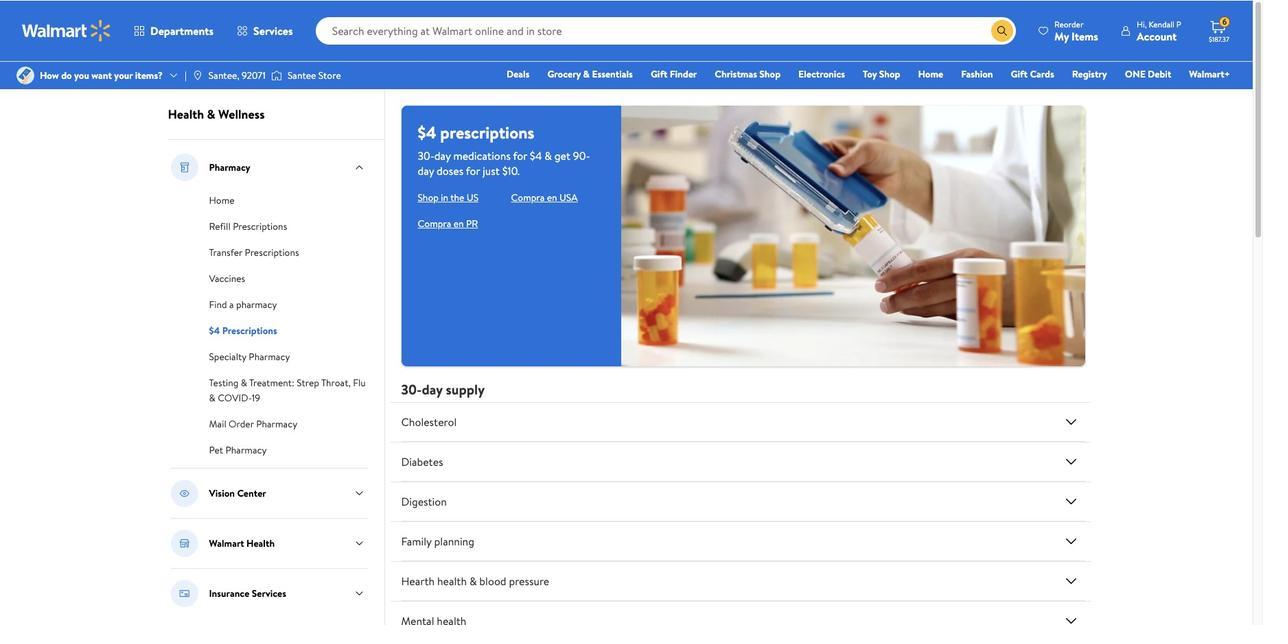 Task type: describe. For each thing, give the bounding box(es) containing it.
toy
[[863, 67, 877, 80]]

center
[[237, 486, 266, 500]]

pr
[[466, 216, 478, 230]]

family
[[401, 534, 432, 549]]

diabetes
[[401, 454, 443, 469]]

6 $187.37
[[1209, 15, 1230, 43]]

grocery
[[548, 67, 581, 80]]

Search search field
[[316, 16, 1016, 44]]

pet pharmacy link
[[209, 441, 267, 457]]

santee
[[288, 68, 316, 82]]

how
[[40, 68, 59, 82]]

prescriptions for $4 prescriptions
[[222, 323, 277, 337]]

toy shop
[[863, 67, 900, 80]]

& right the grocery
[[583, 67, 590, 80]]

one
[[1125, 67, 1146, 80]]

flu
[[353, 376, 366, 389]]

family planning image
[[1063, 533, 1080, 549]]

hi,
[[1137, 18, 1147, 29]]

compra for compra en pr
[[418, 216, 451, 230]]

vision
[[209, 486, 235, 500]]

pet pharmacy
[[209, 443, 267, 457]]

|
[[185, 68, 187, 82]]

strep
[[297, 376, 319, 389]]

grocery & essentials link
[[541, 66, 639, 81]]

cholesterol
[[401, 414, 457, 429]]

pharmacy up treatment: in the left of the page
[[249, 349, 290, 363]]

30-day supply
[[401, 380, 485, 398]]

compra en pr link
[[418, 216, 478, 230]]

refill
[[209, 219, 231, 233]]

1 vertical spatial services
[[252, 586, 286, 600]]

services inside dropdown button
[[253, 23, 293, 38]]

deals link
[[501, 66, 536, 81]]

items
[[1072, 28, 1098, 43]]

walmart image
[[22, 19, 111, 41]]

search icon image
[[997, 25, 1008, 36]]

your
[[114, 68, 133, 82]]

santee, 92071
[[209, 68, 266, 82]]

us
[[467, 190, 479, 204]]

specialty pharmacy link
[[209, 348, 290, 363]]

hearth health & blood pressure image
[[1063, 573, 1080, 589]]

$4 prescriptions link
[[209, 322, 277, 337]]

& inside $4 prescriptions 30-day medications for $4 & get 90- day doses for just $10.
[[545, 148, 552, 163]]

0 horizontal spatial health
[[168, 105, 204, 122]]

vaccines link
[[209, 270, 245, 285]]

pharmacy image
[[171, 153, 198, 181]]

pet
[[209, 443, 223, 457]]

en for pr
[[454, 216, 464, 230]]

prescriptions
[[440, 120, 534, 143]]

registry link
[[1066, 66, 1113, 81]]

cards
[[1030, 67, 1054, 80]]

testing
[[209, 376, 238, 389]]

90-
[[573, 148, 590, 163]]

walmart
[[209, 536, 244, 550]]

you
[[74, 68, 89, 82]]

walmart insurance services image
[[171, 579, 198, 607]]

$4 for prescriptions
[[209, 323, 220, 337]]

1 horizontal spatial home
[[918, 67, 943, 80]]

pharmacy right 'pharmacy' icon
[[209, 160, 250, 174]]

pharmacy
[[236, 297, 277, 311]]

0 vertical spatial home link
[[912, 66, 950, 81]]

departments button
[[122, 14, 225, 47]]

get
[[555, 148, 571, 163]]

one debit link
[[1119, 66, 1178, 81]]

mail order pharmacy link
[[209, 415, 297, 430]]

hearth
[[401, 574, 435, 589]]

wellness
[[218, 105, 265, 122]]

santee,
[[209, 68, 239, 82]]

do
[[61, 68, 72, 82]]

1 vertical spatial 30-
[[401, 380, 422, 398]]

gift for gift finder
[[651, 67, 668, 80]]

pharmacy down 19
[[256, 417, 297, 430]]

grocery & essentials
[[548, 67, 633, 80]]

compra en usa link
[[511, 190, 578, 204]]

 image for santee, 92071
[[192, 69, 203, 80]]

services button
[[225, 14, 305, 47]]

$4 prescriptions
[[209, 323, 277, 337]]

specialty pharmacy
[[209, 349, 290, 363]]

transfer prescriptions
[[209, 245, 299, 259]]

gift for gift cards
[[1011, 67, 1028, 80]]

electronics link
[[792, 66, 851, 81]]

health
[[437, 574, 467, 589]]

day left medications
[[435, 148, 451, 163]]

$187.37
[[1209, 34, 1230, 43]]

& left 'wellness'
[[207, 105, 215, 122]]

in
[[441, 190, 448, 204]]

how do you want your items?
[[40, 68, 163, 82]]

en for usa
[[547, 190, 557, 204]]

hearth health & blood pressure
[[401, 574, 549, 589]]

prescriptions for transfer prescriptions
[[245, 245, 299, 259]]

prescriptions for refill prescriptions
[[233, 219, 287, 233]]

diabetes image
[[1063, 453, 1080, 470]]

walmart health image
[[171, 529, 198, 557]]

 image for how do you want your items?
[[16, 66, 34, 84]]

gift finder link
[[645, 66, 703, 81]]

$4 prescriptions 30-day medications for $4 & get 90- day doses for just $10.
[[418, 120, 590, 178]]

supply
[[446, 380, 485, 398]]

0 horizontal spatial home link
[[209, 192, 235, 207]]

order
[[229, 417, 254, 430]]

fashion link
[[955, 66, 999, 81]]

find a pharmacy
[[209, 297, 277, 311]]

digestion
[[401, 494, 447, 509]]

christmas shop
[[715, 67, 781, 80]]

& up covid-
[[241, 376, 247, 389]]



Task type: locate. For each thing, give the bounding box(es) containing it.
day left doses
[[418, 163, 434, 178]]

30- inside $4 prescriptions 30-day medications for $4 & get 90- day doses for just $10.
[[418, 148, 435, 163]]

0 vertical spatial health
[[168, 105, 204, 122]]

reorder my items
[[1055, 18, 1098, 43]]

en left pr
[[454, 216, 464, 230]]

cholesterol image
[[1063, 414, 1080, 430]]

digestion image
[[1063, 493, 1080, 510]]

compra en pr
[[418, 216, 478, 230]]

for left just
[[466, 163, 480, 178]]

$4
[[418, 120, 436, 143], [530, 148, 542, 163], [209, 323, 220, 337]]

pharmacy
[[209, 160, 250, 174], [249, 349, 290, 363], [256, 417, 297, 430], [226, 443, 267, 457]]

walmart health
[[209, 536, 275, 550]]

mail order pharmacy
[[209, 417, 297, 430]]

for
[[513, 148, 527, 163], [466, 163, 480, 178]]

shop for toy shop
[[879, 67, 900, 80]]

insurance
[[209, 586, 249, 600]]

1 horizontal spatial compra
[[511, 190, 545, 204]]

prescriptions up specialty pharmacy link
[[222, 323, 277, 337]]

2 horizontal spatial $4
[[530, 148, 542, 163]]

 image right |
[[192, 69, 203, 80]]

0 vertical spatial 30-
[[418, 148, 435, 163]]

shop in the us
[[418, 190, 479, 204]]

home
[[918, 67, 943, 80], [209, 193, 235, 207]]

0 vertical spatial compra
[[511, 190, 545, 204]]

medications
[[453, 148, 511, 163]]

find a pharmacy link
[[209, 296, 277, 311]]

compra down in
[[418, 216, 451, 230]]

testing & treatment: strep throat, flu & covid-19 link
[[209, 374, 366, 404]]

1 horizontal spatial home link
[[912, 66, 950, 81]]

prescriptions down the refill prescriptions
[[245, 245, 299, 259]]

1 horizontal spatial gift
[[1011, 67, 1028, 80]]

1 gift from the left
[[651, 67, 668, 80]]

1 horizontal spatial en
[[547, 190, 557, 204]]

& down testing
[[209, 391, 215, 404]]

30- up cholesterol
[[401, 380, 422, 398]]

shop for christmas shop
[[760, 67, 781, 80]]

1 vertical spatial $4
[[530, 148, 542, 163]]

p
[[1177, 18, 1182, 29]]

 image left how at left top
[[16, 66, 34, 84]]

specialty
[[209, 349, 246, 363]]

deals
[[507, 67, 530, 80]]

family planning
[[401, 534, 474, 549]]

1 horizontal spatial for
[[513, 148, 527, 163]]

compra down $10.
[[511, 190, 545, 204]]

$4 for prescriptions
[[418, 120, 436, 143]]

0 vertical spatial home
[[918, 67, 943, 80]]

pharmacy down order
[[226, 443, 267, 457]]

30- left doses
[[418, 148, 435, 163]]

$4 left get
[[530, 148, 542, 163]]

home link up refill
[[209, 192, 235, 207]]

transfer
[[209, 245, 242, 259]]

0 vertical spatial services
[[253, 23, 293, 38]]

transfer prescriptions link
[[209, 244, 299, 259]]

92071
[[242, 68, 266, 82]]

reorder
[[1055, 18, 1084, 29]]

1 horizontal spatial health
[[247, 536, 275, 550]]

the
[[450, 190, 464, 204]]

debit
[[1148, 67, 1172, 80]]

 image
[[271, 68, 282, 82]]

$4 down find
[[209, 323, 220, 337]]

health
[[168, 105, 204, 122], [247, 536, 275, 550]]

vision center
[[209, 486, 266, 500]]

prescriptions
[[233, 219, 287, 233], [245, 245, 299, 259], [222, 323, 277, 337]]

Walmart Site-Wide search field
[[316, 16, 1016, 44]]

pressure
[[509, 574, 549, 589]]

1 vertical spatial compra
[[418, 216, 451, 230]]

find
[[209, 297, 227, 311]]

1 horizontal spatial shop
[[760, 67, 781, 80]]

health right the walmart
[[247, 536, 275, 550]]

home up refill
[[209, 193, 235, 207]]

for right just
[[513, 148, 527, 163]]

0 vertical spatial en
[[547, 190, 557, 204]]

1 horizontal spatial $4
[[418, 120, 436, 143]]

electronics
[[799, 67, 845, 80]]

1 vertical spatial health
[[247, 536, 275, 550]]

0 horizontal spatial for
[[466, 163, 480, 178]]

0 vertical spatial $4
[[418, 120, 436, 143]]

0 horizontal spatial home
[[209, 193, 235, 207]]

gift left cards at the top right of the page
[[1011, 67, 1028, 80]]

19
[[252, 391, 260, 404]]

gift cards link
[[1005, 66, 1061, 81]]

prescriptions up the "transfer prescriptions" link
[[233, 219, 287, 233]]

essentials
[[592, 67, 633, 80]]

kendall
[[1149, 18, 1175, 29]]

planning
[[434, 534, 474, 549]]

gift left finder
[[651, 67, 668, 80]]

a
[[229, 297, 234, 311]]

toy shop link
[[857, 66, 907, 81]]

 image
[[16, 66, 34, 84], [192, 69, 203, 80]]

health down |
[[168, 105, 204, 122]]

refill prescriptions link
[[209, 218, 287, 233]]

home link left the fashion
[[912, 66, 950, 81]]

gift cards
[[1011, 67, 1054, 80]]

gift finder
[[651, 67, 697, 80]]

treatment:
[[249, 376, 294, 389]]

shop
[[760, 67, 781, 80], [879, 67, 900, 80], [418, 190, 439, 204]]

walmart+
[[1189, 67, 1230, 80]]

gift
[[651, 67, 668, 80], [1011, 67, 1028, 80]]

items?
[[135, 68, 163, 82]]

0 horizontal spatial $4
[[209, 323, 220, 337]]

services up 92071
[[253, 23, 293, 38]]

$4 left prescriptions
[[418, 120, 436, 143]]

compra for compra en usa
[[511, 190, 545, 204]]

shop right toy
[[879, 67, 900, 80]]

1 vertical spatial en
[[454, 216, 464, 230]]

store
[[318, 68, 341, 82]]

6
[[1223, 15, 1227, 27]]

day
[[435, 148, 451, 163], [418, 163, 434, 178], [422, 380, 443, 398]]

1 vertical spatial home
[[209, 193, 235, 207]]

0 vertical spatial prescriptions
[[233, 219, 287, 233]]

0 horizontal spatial compra
[[418, 216, 451, 230]]

1 vertical spatial prescriptions
[[245, 245, 299, 259]]

vaccines
[[209, 271, 245, 285]]

2 vertical spatial $4
[[209, 323, 220, 337]]

walmart+ link
[[1183, 66, 1237, 81]]

1 vertical spatial home link
[[209, 192, 235, 207]]

& left get
[[545, 148, 552, 163]]

one debit
[[1125, 67, 1172, 80]]

en
[[547, 190, 557, 204], [454, 216, 464, 230]]

departments
[[150, 23, 214, 38]]

finder
[[670, 67, 697, 80]]

santee store
[[288, 68, 341, 82]]

services right "insurance"
[[252, 586, 286, 600]]

0 horizontal spatial  image
[[16, 66, 34, 84]]

mail
[[209, 417, 226, 430]]

en left the usa
[[547, 190, 557, 204]]

0 horizontal spatial gift
[[651, 67, 668, 80]]

covid-
[[218, 391, 252, 404]]

& left blood in the left of the page
[[470, 574, 477, 589]]

mental health image
[[1063, 613, 1080, 625]]

30-
[[418, 148, 435, 163], [401, 380, 422, 398]]

2 horizontal spatial shop
[[879, 67, 900, 80]]

services
[[253, 23, 293, 38], [252, 586, 286, 600]]

testing & treatment: strep throat, flu & covid-19
[[209, 376, 366, 404]]

0 horizontal spatial shop
[[418, 190, 439, 204]]

1 horizontal spatial  image
[[192, 69, 203, 80]]

usa
[[559, 190, 578, 204]]

vision center image
[[171, 479, 198, 507]]

day up cholesterol
[[422, 380, 443, 398]]

2 gift from the left
[[1011, 67, 1028, 80]]

doses
[[437, 163, 464, 178]]

home link
[[912, 66, 950, 81], [209, 192, 235, 207]]

christmas shop link
[[709, 66, 787, 81]]

2 vertical spatial prescriptions
[[222, 323, 277, 337]]

christmas
[[715, 67, 757, 80]]

shop right christmas
[[760, 67, 781, 80]]

shop left in
[[418, 190, 439, 204]]

blood
[[479, 574, 506, 589]]

registry
[[1072, 67, 1107, 80]]

0 horizontal spatial en
[[454, 216, 464, 230]]

home left the fashion
[[918, 67, 943, 80]]

insurance services
[[209, 586, 286, 600]]

&
[[583, 67, 590, 80], [207, 105, 215, 122], [545, 148, 552, 163], [241, 376, 247, 389], [209, 391, 215, 404], [470, 574, 477, 589]]



Task type: vqa. For each thing, say whether or not it's contained in the screenshot.
Shop now
no



